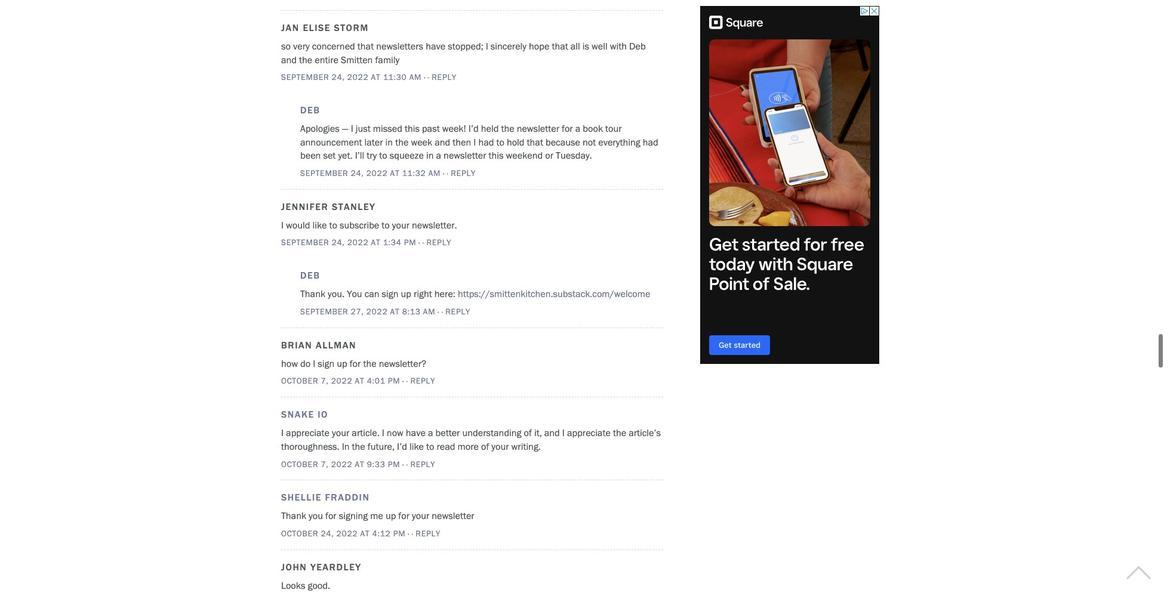 Task type: vqa. For each thing, say whether or not it's contained in the screenshot.


Task type: describe. For each thing, give the bounding box(es) containing it.
at for i
[[355, 459, 364, 470]]

0 vertical spatial in
[[385, 137, 393, 148]]

you.
[[328, 289, 345, 300]]

writing.
[[511, 441, 541, 452]]

yeardley
[[310, 562, 362, 573]]

set
[[323, 150, 336, 161]]

then
[[453, 137, 471, 148]]

weekend
[[506, 150, 543, 161]]

1 vertical spatial in
[[426, 150, 434, 161]]

good.
[[308, 580, 330, 592]]

2022 for article.
[[331, 459, 352, 470]]

with
[[610, 41, 627, 52]]

stanley
[[332, 201, 376, 212]]

looks
[[281, 580, 305, 592]]

your up in at the bottom of page
[[332, 428, 349, 439]]

27,
[[351, 307, 364, 317]]

can
[[365, 289, 379, 300]]

https://smittenkitchen.substack.com/welcome
[[458, 289, 650, 300]]

deb link for apologies — i just missed this past week! i'd held the newsletter for a book tour announcement later in the week and then i had to hold that because not everything had been set yet. i'll try to squeeze in a newsletter this weekend or tuesday.
[[300, 104, 320, 116]]

a inside i appreciate your article. i now have a better understanding of it, and i appreciate the article's thoroughness. in the future, i'd like to read more of your writing.
[[428, 428, 433, 439]]

2022 for just
[[366, 168, 388, 179]]

week
[[411, 137, 432, 148]]

pm for your
[[404, 238, 416, 248]]

it,
[[534, 428, 542, 439]]

1 had from the left
[[479, 137, 494, 148]]

very
[[293, 41, 310, 52]]

tuesday.
[[556, 150, 592, 161]]

reply link for a
[[407, 459, 435, 470]]

to right try on the top left
[[379, 150, 387, 161]]

reply down here:
[[446, 307, 470, 317]]

the up hold
[[501, 123, 514, 134]]

john
[[281, 562, 307, 573]]

jan
[[281, 22, 300, 33]]

shellie
[[281, 492, 322, 503]]

brian allman
[[281, 339, 356, 351]]

more
[[458, 441, 479, 452]]

2 vertical spatial newsletter
[[432, 511, 475, 522]]

reply for a
[[410, 459, 435, 470]]

io
[[318, 409, 328, 420]]

2022 for that
[[347, 72, 369, 83]]

september down you.
[[300, 307, 348, 317]]

everything
[[598, 137, 640, 148]]

4:01
[[367, 376, 385, 387]]

try
[[367, 150, 377, 161]]

1 vertical spatial this
[[489, 150, 504, 161]]

article's
[[629, 428, 661, 439]]

right
[[414, 289, 432, 300]]

1 horizontal spatial of
[[524, 428, 532, 439]]

brian
[[281, 339, 312, 351]]

to left hold
[[496, 137, 504, 148]]

how do i sign up for the newsletter?
[[281, 358, 426, 369]]

allman
[[316, 339, 356, 351]]

have inside so very concerned that newsletters have stopped; i sincerely hope that all is well with deb and the entire smitten family
[[426, 41, 446, 52]]

i would like to subscribe to your newsletter.
[[281, 220, 457, 231]]

family
[[375, 54, 400, 65]]

snake
[[281, 409, 314, 420]]

1:34
[[383, 238, 402, 248]]

7, for i
[[321, 376, 329, 387]]

24, for for
[[321, 529, 334, 539]]

2 had from the left
[[643, 137, 658, 148]]

reply for i
[[432, 72, 457, 83]]

that inside the apologies — i just missed this past week! i'd held the newsletter for a book tour announcement later in the week and then i had to hold that because not everything had been set yet. i'll try to squeeze in a newsletter this weekend or tuesday.
[[527, 137, 543, 148]]

to up 1:34
[[382, 220, 390, 231]]

jennifer stanley
[[281, 201, 376, 212]]

i left the now on the bottom of the page
[[382, 428, 384, 439]]

september 24, 2022 at 11:30 am
[[281, 72, 422, 83]]

fraddin
[[325, 492, 370, 503]]

newsletter?
[[379, 358, 426, 369]]

11:30
[[383, 72, 407, 83]]

reply link down here:
[[442, 307, 470, 317]]

future,
[[368, 441, 395, 452]]

newsletters
[[376, 41, 423, 52]]

and inside i appreciate your article. i now have a better understanding of it, and i appreciate the article's thoroughness. in the future, i'd like to read more of your writing.
[[544, 428, 560, 439]]

0 vertical spatial newsletter
[[517, 123, 560, 134]]

—
[[342, 123, 348, 134]]

for inside the apologies — i just missed this past week! i'd held the newsletter for a book tour announcement later in the week and then i had to hold that because not everything had been set yet. i'll try to squeeze in a newsletter this weekend or tuesday.
[[562, 123, 573, 134]]

advertisement element
[[700, 6, 880, 364]]

2022 for signing
[[337, 529, 358, 539]]

to down jennifer stanley
[[329, 220, 337, 231]]

october 7, 2022 at 4:01 pm
[[281, 376, 400, 387]]

up for can
[[401, 289, 411, 300]]

do
[[300, 358, 311, 369]]

the up squeeze on the left
[[395, 137, 409, 148]]

shellie fraddin
[[281, 492, 370, 503]]

i left would
[[281, 220, 284, 231]]

september for so very concerned that newsletters have stopped; i sincerely hope that all is well with deb and the entire smitten family
[[281, 72, 329, 83]]

i'd inside the apologies — i just missed this past week! i'd held the newsletter for a book tour announcement later in the week and then i had to hold that because not everything had been set yet. i'll try to squeeze in a newsletter this weekend or tuesday.
[[469, 123, 479, 134]]

been
[[300, 150, 321, 161]]

newsletter.
[[412, 220, 457, 231]]

4:12
[[372, 529, 391, 539]]

you
[[347, 289, 362, 300]]

subscribe
[[340, 220, 379, 231]]

2022 down can
[[366, 307, 388, 317]]

i appreciate your article. i now have a better understanding of it, and i appreciate the article's thoroughness. in the future, i'd like to read more of your writing.
[[281, 428, 661, 452]]

here:
[[435, 289, 456, 300]]

smitten
[[341, 54, 373, 65]]

0 horizontal spatial that
[[358, 41, 374, 52]]

1 horizontal spatial a
[[436, 150, 441, 161]]

2 vertical spatial am
[[423, 307, 435, 317]]

week!
[[442, 123, 466, 134]]

1 vertical spatial up
[[337, 358, 347, 369]]

sincerely
[[491, 41, 527, 52]]

am for family
[[409, 72, 422, 83]]

https://smittenkitchen.substack.com/welcome link
[[458, 289, 650, 300]]

announcement
[[300, 137, 362, 148]]

0 horizontal spatial sign
[[318, 358, 335, 369]]

hold
[[507, 137, 525, 148]]

thoroughness.
[[281, 441, 340, 452]]

reply for newsletter?
[[410, 376, 435, 387]]

missed
[[373, 123, 402, 134]]

24, for concerned
[[332, 72, 345, 83]]

held
[[481, 123, 499, 134]]

your down understanding in the left of the page
[[492, 441, 509, 452]]

john yeardley
[[281, 562, 362, 573]]

tour
[[605, 123, 622, 134]]

i right the it, at the left
[[562, 428, 565, 439]]

october for you
[[281, 529, 318, 539]]

11:32
[[402, 168, 426, 179]]

8:13
[[402, 307, 421, 317]]

0 horizontal spatial of
[[481, 441, 489, 452]]

the left article's
[[613, 428, 626, 439]]

2 horizontal spatial that
[[552, 41, 568, 52]]

pm for have
[[388, 459, 400, 470]]

i'd inside i appreciate your article. i now have a better understanding of it, and i appreciate the article's thoroughness. in the future, i'd like to read more of your writing.
[[397, 441, 407, 452]]

yet.
[[338, 150, 353, 161]]

up for signing
[[386, 511, 396, 522]]

jennifer
[[281, 201, 329, 212]]

thank for thank you. you can sign up right here: https://smittenkitchen.substack.com/welcome
[[300, 289, 325, 300]]

your right the 'me'
[[412, 511, 429, 522]]

2022 for sign
[[331, 376, 352, 387]]



Task type: locate. For each thing, give the bounding box(es) containing it.
0 horizontal spatial have
[[406, 428, 426, 439]]

deb link up apologies
[[300, 104, 320, 116]]

0 vertical spatial deb
[[300, 104, 320, 116]]

book
[[583, 123, 603, 134]]

0 vertical spatial up
[[401, 289, 411, 300]]

thank for thank you for signing me up for your newsletter
[[281, 511, 306, 522]]

0 vertical spatial deb link
[[300, 104, 320, 116]]

2 horizontal spatial up
[[401, 289, 411, 300]]

to
[[496, 137, 504, 148], [379, 150, 387, 161], [329, 220, 337, 231], [382, 220, 390, 231], [426, 441, 434, 452]]

1 horizontal spatial appreciate
[[567, 428, 611, 439]]

deb
[[629, 41, 646, 52]]

2022 down try on the top left
[[366, 168, 388, 179]]

had down held
[[479, 137, 494, 148]]

a left the book
[[575, 123, 581, 134]]

1 horizontal spatial in
[[426, 150, 434, 161]]

have right the now on the bottom of the page
[[406, 428, 426, 439]]

and inside so very concerned that newsletters have stopped; i sincerely hope that all is well with deb and the entire smitten family
[[281, 54, 297, 65]]

like down jennifer stanley
[[313, 220, 327, 231]]

entire
[[315, 54, 339, 65]]

2022 for to
[[347, 238, 369, 248]]

2022 down how do i sign up for the newsletter?
[[331, 376, 352, 387]]

so very concerned that newsletters have stopped; i sincerely hope that all is well with deb and the entire smitten family
[[281, 41, 646, 65]]

i
[[486, 41, 488, 52], [351, 123, 353, 134], [474, 137, 476, 148], [281, 220, 284, 231], [313, 358, 315, 369], [281, 428, 284, 439], [382, 428, 384, 439], [562, 428, 565, 439]]

september down set
[[300, 168, 348, 179]]

reply link for i
[[428, 72, 457, 83]]

september for i would like to subscribe to your newsletter.
[[281, 238, 329, 248]]

1 vertical spatial thank
[[281, 511, 306, 522]]

1 horizontal spatial have
[[426, 41, 446, 52]]

2022 down in at the bottom of page
[[331, 459, 352, 470]]

1 horizontal spatial like
[[410, 441, 424, 452]]

pm right 1:34
[[404, 238, 416, 248]]

to inside i appreciate your article. i now have a better understanding of it, and i appreciate the article's thoroughness. in the future, i'd like to read more of your writing.
[[426, 441, 434, 452]]

deb up apologies
[[300, 104, 320, 116]]

stopped;
[[448, 41, 483, 52]]

deb link down september 24, 2022 at 1:34 pm
[[300, 270, 320, 281]]

understanding
[[462, 428, 522, 439]]

0 vertical spatial a
[[575, 123, 581, 134]]

all
[[571, 41, 580, 52]]

reply link for week!
[[447, 168, 476, 179]]

at left 8:13
[[390, 307, 400, 317]]

reply link for your
[[412, 529, 441, 539]]

i right do
[[313, 358, 315, 369]]

and right the it, at the left
[[544, 428, 560, 439]]

have left stopped;
[[426, 41, 446, 52]]

0 vertical spatial sign
[[382, 289, 399, 300]]

this up week
[[405, 123, 420, 134]]

apologies
[[300, 123, 340, 134]]

1 vertical spatial and
[[435, 137, 450, 148]]

i right stopped;
[[486, 41, 488, 52]]

for up october 7, 2022 at 4:01 pm
[[350, 358, 361, 369]]

1 vertical spatial of
[[481, 441, 489, 452]]

sign right can
[[382, 289, 399, 300]]

september 24, 2022 at 1:34 pm
[[281, 238, 416, 248]]

had right everything
[[643, 137, 658, 148]]

i inside so very concerned that newsletters have stopped; i sincerely hope that all is well with deb and the entire smitten family
[[486, 41, 488, 52]]

up right the 'me'
[[386, 511, 396, 522]]

1 horizontal spatial had
[[643, 137, 658, 148]]

in down week
[[426, 150, 434, 161]]

storm
[[334, 22, 369, 33]]

reply for your
[[416, 529, 441, 539]]

reply down then
[[451, 168, 476, 179]]

and inside the apologies — i just missed this past week! i'd held the newsletter for a book tour announcement later in the week and then i had to hold that because not everything had been set yet. i'll try to squeeze in a newsletter this weekend or tuesday.
[[435, 137, 450, 148]]

i right then
[[474, 137, 476, 148]]

1 vertical spatial october
[[281, 459, 318, 470]]

and down so at the left of page
[[281, 54, 297, 65]]

the up 4:01
[[363, 358, 377, 369]]

appreciate up thoroughness.
[[286, 428, 330, 439]]

thank you for signing me up for your newsletter
[[281, 511, 475, 522]]

october down thoroughness.
[[281, 459, 318, 470]]

at left 11:30
[[371, 72, 381, 83]]

1 vertical spatial deb link
[[300, 270, 320, 281]]

at for up
[[355, 376, 364, 387]]

0 vertical spatial thank
[[300, 289, 325, 300]]

that up weekend
[[527, 137, 543, 148]]

pm for for
[[393, 529, 406, 539]]

0 vertical spatial like
[[313, 220, 327, 231]]

1 deb from the top
[[300, 104, 320, 116]]

2 horizontal spatial a
[[575, 123, 581, 134]]

at for missed
[[390, 168, 400, 179]]

0 horizontal spatial up
[[337, 358, 347, 369]]

0 vertical spatial have
[[426, 41, 446, 52]]

september 27, 2022 at 8:13 am
[[300, 307, 435, 317]]

reply for week!
[[451, 168, 476, 179]]

7, up the io in the left bottom of the page
[[321, 376, 329, 387]]

i'll
[[355, 150, 364, 161]]

of down understanding in the left of the page
[[481, 441, 489, 452]]

1 7, from the top
[[321, 376, 329, 387]]

at left 1:34
[[371, 238, 381, 248]]

of left the it, at the left
[[524, 428, 532, 439]]

pm right 9:33
[[388, 459, 400, 470]]

september down would
[[281, 238, 329, 248]]

0 horizontal spatial like
[[313, 220, 327, 231]]

am
[[409, 72, 422, 83], [429, 168, 441, 179], [423, 307, 435, 317]]

for up because
[[562, 123, 573, 134]]

1 vertical spatial a
[[436, 150, 441, 161]]

i'd down the now on the bottom of the page
[[397, 441, 407, 452]]

reply down newsletter.
[[427, 238, 451, 248]]

0 horizontal spatial had
[[479, 137, 494, 148]]

None search field
[[56, 29, 1073, 65]]

0 vertical spatial of
[[524, 428, 532, 439]]

at left '4:12'
[[360, 529, 370, 539]]

2 deb from the top
[[300, 270, 320, 281]]

2 october from the top
[[281, 459, 318, 470]]

concerned
[[312, 41, 355, 52]]

article.
[[352, 428, 380, 439]]

the
[[299, 54, 312, 65], [501, 123, 514, 134], [395, 137, 409, 148], [363, 358, 377, 369], [613, 428, 626, 439], [352, 441, 365, 452]]

deb down september 24, 2022 at 1:34 pm
[[300, 270, 320, 281]]

have
[[426, 41, 446, 52], [406, 428, 426, 439]]

would
[[286, 220, 310, 231]]

like inside i appreciate your article. i now have a better understanding of it, and i appreciate the article's thoroughness. in the future, i'd like to read more of your writing.
[[410, 441, 424, 452]]

9:33
[[367, 459, 385, 470]]

1 vertical spatial sign
[[318, 358, 335, 369]]

2 vertical spatial up
[[386, 511, 396, 522]]

pm right '4:12'
[[393, 529, 406, 539]]

reply down newsletter?
[[410, 376, 435, 387]]

am right 11:30
[[409, 72, 422, 83]]

up
[[401, 289, 411, 300], [337, 358, 347, 369], [386, 511, 396, 522]]

deb for thank you. you can sign up right here:
[[300, 270, 320, 281]]

not
[[583, 137, 596, 148]]

1 horizontal spatial i'd
[[469, 123, 479, 134]]

up up october 7, 2022 at 4:01 pm
[[337, 358, 347, 369]]

1 horizontal spatial up
[[386, 511, 396, 522]]

1 october from the top
[[281, 376, 318, 387]]

at for me
[[360, 529, 370, 539]]

i right '—'
[[351, 123, 353, 134]]

sign down brian allman
[[318, 358, 335, 369]]

have inside i appreciate your article. i now have a better understanding of it, and i appreciate the article's thoroughness. in the future, i'd like to read more of your writing.
[[406, 428, 426, 439]]

snake io
[[281, 409, 328, 420]]

elise
[[303, 22, 331, 33]]

the inside so very concerned that newsletters have stopped; i sincerely hope that all is well with deb and the entire smitten family
[[299, 54, 312, 65]]

0 horizontal spatial this
[[405, 123, 420, 134]]

i down snake
[[281, 428, 284, 439]]

at left 4:01
[[355, 376, 364, 387]]

for right the 'me'
[[398, 511, 410, 522]]

1 appreciate from the left
[[286, 428, 330, 439]]

up left right
[[401, 289, 411, 300]]

a down past
[[436, 150, 441, 161]]

your up 1:34
[[392, 220, 410, 231]]

sign
[[382, 289, 399, 300], [318, 358, 335, 369]]

this
[[405, 123, 420, 134], [489, 150, 504, 161]]

3 october from the top
[[281, 529, 318, 539]]

reply link down so very concerned that newsletters have stopped; i sincerely hope that all is well with deb and the entire smitten family
[[428, 72, 457, 83]]

newsletter
[[517, 123, 560, 134], [444, 150, 486, 161], [432, 511, 475, 522]]

in
[[385, 137, 393, 148], [426, 150, 434, 161]]

that
[[358, 41, 374, 52], [552, 41, 568, 52], [527, 137, 543, 148]]

deb link for thank you. you can sign up right here:
[[300, 270, 320, 281]]

that left all
[[552, 41, 568, 52]]

1 vertical spatial am
[[429, 168, 441, 179]]

september for apologies — i just missed this past week! i'd held the newsletter for a book tour announcement later in the week and then i had to hold that because not everything had been set yet. i'll try to squeeze in a newsletter this weekend or tuesday.
[[300, 168, 348, 179]]

apologies — i just missed this past week! i'd held the newsletter for a book tour announcement later in the week and then i had to hold that because not everything had been set yet. i'll try to squeeze in a newsletter this weekend or tuesday.
[[300, 123, 658, 161]]

shellie fraddin link
[[281, 492, 370, 503]]

7, down thoroughness.
[[321, 459, 329, 470]]

1 horizontal spatial this
[[489, 150, 504, 161]]

2 vertical spatial and
[[544, 428, 560, 439]]

october 7, 2022 at 9:33 pm
[[281, 459, 400, 470]]

1 horizontal spatial and
[[435, 137, 450, 148]]

reply link for newsletter.
[[423, 238, 451, 248]]

your
[[392, 220, 410, 231], [332, 428, 349, 439], [492, 441, 509, 452], [412, 511, 429, 522]]

1 vertical spatial have
[[406, 428, 426, 439]]

1 vertical spatial newsletter
[[444, 150, 486, 161]]

at for newsletters
[[371, 72, 381, 83]]

2 7, from the top
[[321, 459, 329, 470]]

october for appreciate
[[281, 459, 318, 470]]

1 vertical spatial i'd
[[397, 441, 407, 452]]

0 horizontal spatial and
[[281, 54, 297, 65]]

september 24, 2022 at 11:32 am
[[300, 168, 441, 179]]

1 vertical spatial deb
[[300, 270, 320, 281]]

in
[[342, 441, 350, 452]]

so
[[281, 41, 291, 52]]

better
[[436, 428, 460, 439]]

deb
[[300, 104, 320, 116], [300, 270, 320, 281]]

2022
[[347, 72, 369, 83], [366, 168, 388, 179], [347, 238, 369, 248], [366, 307, 388, 317], [331, 376, 352, 387], [331, 459, 352, 470], [337, 529, 358, 539]]

reply link down newsletter.
[[423, 238, 451, 248]]

just
[[356, 123, 371, 134]]

0 vertical spatial am
[[409, 72, 422, 83]]

thank you. you can sign up right here: https://smittenkitchen.substack.com/welcome
[[300, 289, 650, 300]]

24, down entire at the top left of the page
[[332, 72, 345, 83]]

past
[[422, 123, 440, 134]]

september
[[281, 72, 329, 83], [300, 168, 348, 179], [281, 238, 329, 248], [300, 307, 348, 317]]

am for week
[[429, 168, 441, 179]]

snake io link
[[281, 409, 328, 420]]

deb for apologies — i just missed this past week! i'd held the newsletter for a book tour announcement later in the week and then i had to hold that because not everything had been set yet. i'll try to squeeze in a newsletter this weekend or tuesday.
[[300, 104, 320, 116]]

reply for newsletter.
[[427, 238, 451, 248]]

october down the you at the bottom
[[281, 529, 318, 539]]

is
[[583, 41, 589, 52]]

0 horizontal spatial in
[[385, 137, 393, 148]]

0 horizontal spatial appreciate
[[286, 428, 330, 439]]

for
[[562, 123, 573, 134], [350, 358, 361, 369], [325, 511, 337, 522], [398, 511, 410, 522]]

thank left you.
[[300, 289, 325, 300]]

reply link down newsletter?
[[407, 376, 435, 387]]

2 horizontal spatial and
[[544, 428, 560, 439]]

24, for i
[[351, 168, 364, 179]]

at
[[371, 72, 381, 83], [390, 168, 400, 179], [371, 238, 381, 248], [390, 307, 400, 317], [355, 376, 364, 387], [355, 459, 364, 470], [360, 529, 370, 539]]

appreciate right the it, at the left
[[567, 428, 611, 439]]

at for subscribe
[[371, 238, 381, 248]]

2 appreciate from the left
[[567, 428, 611, 439]]

hope
[[529, 41, 550, 52]]

october down do
[[281, 376, 318, 387]]

2 vertical spatial a
[[428, 428, 433, 439]]

0 vertical spatial october
[[281, 376, 318, 387]]

now
[[387, 428, 404, 439]]

1 vertical spatial 7,
[[321, 459, 329, 470]]

for right the you at the bottom
[[325, 511, 337, 522]]

later
[[365, 137, 383, 148]]

this down held
[[489, 150, 504, 161]]

am right 11:32
[[429, 168, 441, 179]]

0 vertical spatial i'd
[[469, 123, 479, 134]]

0 vertical spatial and
[[281, 54, 297, 65]]

7, for your
[[321, 459, 329, 470]]

the right in at the bottom of page
[[352, 441, 365, 452]]

well
[[592, 41, 608, 52]]

october for do
[[281, 376, 318, 387]]

1 vertical spatial like
[[410, 441, 424, 452]]

0 vertical spatial 7,
[[321, 376, 329, 387]]

deb link
[[300, 104, 320, 116], [300, 270, 320, 281]]

2 vertical spatial october
[[281, 529, 318, 539]]

7,
[[321, 376, 329, 387], [321, 459, 329, 470]]

reply right '4:12'
[[416, 529, 441, 539]]

reply
[[432, 72, 457, 83], [451, 168, 476, 179], [427, 238, 451, 248], [446, 307, 470, 317], [410, 376, 435, 387], [410, 459, 435, 470], [416, 529, 441, 539]]

read
[[437, 441, 455, 452]]

to left the read
[[426, 441, 434, 452]]

in down missed
[[385, 137, 393, 148]]

1 deb link from the top
[[300, 104, 320, 116]]

2022 down subscribe
[[347, 238, 369, 248]]

1 horizontal spatial sign
[[382, 289, 399, 300]]

of
[[524, 428, 532, 439], [481, 441, 489, 452]]

2 deb link from the top
[[300, 270, 320, 281]]

at left 9:33
[[355, 459, 364, 470]]

had
[[479, 137, 494, 148], [643, 137, 658, 148]]

signing
[[339, 511, 368, 522]]

1 horizontal spatial that
[[527, 137, 543, 148]]

0 horizontal spatial a
[[428, 428, 433, 439]]

0 horizontal spatial i'd
[[397, 441, 407, 452]]

0 vertical spatial this
[[405, 123, 420, 134]]

jan elise storm
[[281, 22, 369, 33]]

thank down shellie
[[281, 511, 306, 522]]

october
[[281, 376, 318, 387], [281, 459, 318, 470], [281, 529, 318, 539]]

24, for like
[[332, 238, 345, 248]]

reply link for newsletter?
[[407, 376, 435, 387]]

the down very
[[299, 54, 312, 65]]

how
[[281, 358, 298, 369]]

at left 11:32
[[390, 168, 400, 179]]

september down entire at the top left of the page
[[281, 72, 329, 83]]

like left the read
[[410, 441, 424, 452]]

pm for the
[[388, 376, 400, 387]]

and down past
[[435, 137, 450, 148]]

because
[[546, 137, 580, 148]]

reply link right 9:33
[[407, 459, 435, 470]]

am right 8:13
[[423, 307, 435, 317]]

i'd left held
[[469, 123, 479, 134]]

24,
[[332, 72, 345, 83], [351, 168, 364, 179], [332, 238, 345, 248], [321, 529, 334, 539]]

pm
[[404, 238, 416, 248], [388, 376, 400, 387], [388, 459, 400, 470], [393, 529, 406, 539]]

pm right 4:01
[[388, 376, 400, 387]]

me
[[370, 511, 383, 522]]

24, down i'll
[[351, 168, 364, 179]]

24, down subscribe
[[332, 238, 345, 248]]



